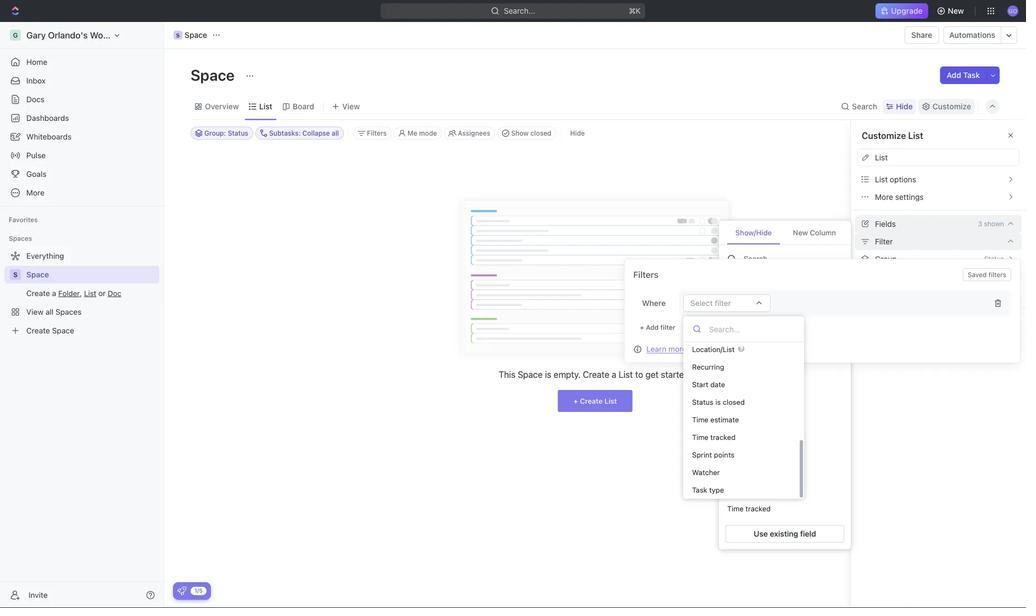 Task type: locate. For each thing, give the bounding box(es) containing it.
1 horizontal spatial status
[[985, 255, 1005, 263]]

filter
[[715, 299, 732, 308], [661, 324, 676, 331]]

closed
[[723, 398, 745, 406]]

docs inside sidebar navigation
[[26, 95, 45, 104]]

column
[[810, 229, 837, 237]]

0 horizontal spatial status
[[693, 398, 714, 406]]

estimate
[[711, 416, 739, 424]]

copy
[[876, 317, 894, 326]]

0 horizontal spatial add
[[646, 324, 659, 331]]

+ down where
[[640, 324, 645, 331]]

date up status is closed
[[711, 381, 726, 389]]

0 vertical spatial docs
[[26, 95, 45, 104]]

customize inside button
[[933, 102, 972, 111]]

create down this space is empty. create a list to get started.
[[580, 397, 603, 405]]

space
[[185, 31, 207, 40], [191, 66, 238, 84], [26, 270, 49, 279], [518, 370, 543, 380]]

start
[[693, 381, 709, 389], [728, 447, 744, 455]]

type
[[710, 486, 724, 494]]

0 horizontal spatial new
[[793, 229, 809, 237]]

new column
[[793, 229, 837, 237]]

use
[[754, 530, 768, 539]]

1 vertical spatial new
[[793, 229, 809, 237]]

docs link
[[4, 91, 159, 108]]

1 vertical spatial task
[[693, 486, 708, 494]]

add
[[947, 71, 962, 80], [646, 324, 659, 331]]

new left column
[[793, 229, 809, 237]]

start down recurring
[[693, 381, 709, 389]]

search button
[[838, 99, 881, 114]]

dashboards
[[26, 114, 69, 123]]

0 vertical spatial customize
[[933, 102, 972, 111]]

list options button
[[858, 171, 1020, 188]]

home
[[26, 57, 47, 67]]

s for s space
[[176, 32, 180, 38]]

start down the sprints
[[728, 447, 744, 455]]

0 vertical spatial new
[[948, 6, 965, 15]]

1 horizontal spatial new
[[948, 6, 965, 15]]

tracked up points
[[711, 433, 736, 442]]

time tracked up sprint points
[[693, 433, 736, 442]]

started.
[[661, 370, 692, 380]]

1 vertical spatial +
[[574, 397, 578, 405]]

0 horizontal spatial docs
[[26, 95, 45, 104]]

this space is empty. create a list to get started.
[[499, 370, 692, 380]]

1 horizontal spatial docs
[[752, 351, 769, 359]]

fields
[[876, 219, 896, 228]]

assignees button
[[444, 127, 496, 140]]

status
[[985, 255, 1005, 263], [693, 398, 714, 406]]

s space
[[176, 31, 207, 40]]

tab list
[[719, 221, 851, 245]]

new
[[948, 6, 965, 15], [793, 229, 809, 237]]

1 horizontal spatial hide
[[897, 102, 913, 111]]

1 horizontal spatial tracked
[[746, 505, 771, 513]]

0 horizontal spatial task
[[693, 486, 708, 494]]

1 vertical spatial status
[[693, 398, 714, 406]]

1 horizontal spatial filter
[[715, 299, 732, 308]]

1 horizontal spatial +
[[640, 324, 645, 331]]

filter right select on the right of page
[[715, 299, 732, 308]]

add up learn
[[646, 324, 659, 331]]

customize up search tasks... text box
[[933, 102, 972, 111]]

customize for customize
[[933, 102, 972, 111]]

start date down the sprints
[[728, 447, 761, 455]]

space, , element
[[174, 31, 182, 40], [10, 269, 21, 280]]

0 vertical spatial filter
[[715, 299, 732, 308]]

1 horizontal spatial filters
[[989, 271, 1007, 279]]

0 horizontal spatial customize
[[862, 130, 907, 141]]

create left a
[[583, 370, 610, 380]]

0 vertical spatial space, , element
[[174, 31, 182, 40]]

whiteboards
[[26, 132, 72, 141]]

1 horizontal spatial task
[[964, 71, 981, 80]]

task left type
[[693, 486, 708, 494]]

is left closed
[[716, 398, 721, 406]]

0 horizontal spatial is
[[545, 370, 552, 380]]

0 horizontal spatial filter
[[661, 324, 676, 331]]

status up saved filters
[[985, 255, 1005, 263]]

3
[[979, 220, 983, 228]]

0 vertical spatial task
[[964, 71, 981, 80]]

0 horizontal spatial start
[[693, 381, 709, 389]]

1 vertical spatial is
[[716, 398, 721, 406]]

Search tasks... text field
[[890, 125, 1000, 142]]

0 horizontal spatial start date
[[693, 381, 726, 389]]

0 vertical spatial status
[[985, 255, 1005, 263]]

tracked
[[711, 433, 736, 442], [746, 505, 771, 513]]

is left empty.
[[545, 370, 552, 380]]

date down the sprints
[[746, 447, 761, 455]]

customize down hide dropdown button
[[862, 130, 907, 141]]

time
[[693, 416, 709, 424], [693, 433, 709, 442], [728, 505, 744, 513]]

1/5
[[195, 588, 203, 594]]

+ down empty.
[[574, 397, 578, 405]]

list up more on the right
[[876, 175, 888, 184]]

status for status
[[985, 255, 1005, 263]]

0 horizontal spatial date
[[711, 381, 726, 389]]

copy link
[[876, 317, 908, 326]]

add task button
[[941, 67, 987, 84]]

recurring
[[693, 363, 725, 371]]

1 horizontal spatial add
[[947, 71, 962, 80]]

0 horizontal spatial s
[[13, 271, 18, 279]]

start date down recurring
[[693, 381, 726, 389]]

automations
[[950, 31, 996, 40]]

whiteboards link
[[4, 128, 159, 146]]

task inside 'add task' button
[[964, 71, 981, 80]]

s inside tree
[[13, 271, 18, 279]]

create
[[583, 370, 610, 380], [580, 397, 603, 405]]

tracked up "use"
[[746, 505, 771, 513]]

comment
[[750, 332, 782, 340]]

time tracked up "use"
[[728, 505, 771, 513]]

is
[[545, 370, 552, 380], [716, 398, 721, 406]]

customize
[[933, 102, 972, 111], [862, 130, 907, 141]]

docs
[[26, 95, 45, 104], [752, 351, 769, 359]]

1 vertical spatial start
[[728, 447, 744, 455]]

1 vertical spatial filters
[[712, 345, 732, 354]]

1 vertical spatial space, , element
[[10, 269, 21, 280]]

start date
[[693, 381, 726, 389], [728, 447, 761, 455]]

0 vertical spatial tracked
[[711, 433, 736, 442]]

list down a
[[605, 397, 617, 405]]

dependencies
[[728, 313, 775, 321]]

0 vertical spatial is
[[545, 370, 552, 380]]

s for s
[[13, 271, 18, 279]]

0 horizontal spatial tracked
[[711, 433, 736, 442]]

more settings button
[[858, 188, 1020, 206]]

new inside button
[[793, 229, 809, 237]]

new button
[[933, 2, 971, 20]]

new inside button
[[948, 6, 965, 15]]

list down the customize list
[[876, 153, 888, 162]]

onboarding checklist button image
[[178, 587, 186, 596]]

tab list containing show/hide
[[719, 221, 851, 245]]

empty.
[[554, 370, 581, 380]]

use existing field button
[[726, 525, 845, 543]]

0 vertical spatial s
[[176, 32, 180, 38]]

filters right saved
[[989, 271, 1007, 279]]

1 vertical spatial customize
[[862, 130, 907, 141]]

docs down latest comment
[[752, 351, 769, 359]]

add task
[[947, 71, 981, 80]]

task type
[[693, 486, 724, 494]]

1 vertical spatial create
[[580, 397, 603, 405]]

task down the automations button
[[964, 71, 981, 80]]

1 vertical spatial date
[[746, 447, 761, 455]]

board link
[[291, 99, 314, 114]]

2 vertical spatial time
[[728, 505, 744, 513]]

0 horizontal spatial +
[[574, 397, 578, 405]]

add up customize button
[[947, 71, 962, 80]]

0 horizontal spatial space, , element
[[10, 269, 21, 280]]

docs down the inbox
[[26, 95, 45, 104]]

s inside s space
[[176, 32, 180, 38]]

+
[[640, 324, 645, 331], [574, 397, 578, 405]]

learn more about filters link
[[647, 345, 732, 354]]

0 vertical spatial +
[[640, 324, 645, 331]]

status up time estimate
[[693, 398, 714, 406]]

select
[[691, 299, 713, 308]]

1 vertical spatial docs
[[752, 351, 769, 359]]

favorites
[[9, 216, 38, 224]]

customize button
[[919, 99, 975, 114]]

1 horizontal spatial start date
[[728, 447, 761, 455]]

0 horizontal spatial hide
[[570, 129, 585, 137]]

1 horizontal spatial customize
[[933, 102, 972, 111]]

latest
[[728, 332, 748, 340]]

filter up more
[[661, 324, 676, 331]]

pulse
[[26, 151, 46, 160]]

automations button
[[945, 27, 1001, 43]]

date
[[711, 381, 726, 389], [746, 447, 761, 455]]

settings
[[896, 192, 924, 201]]

0 vertical spatial hide
[[897, 102, 913, 111]]

1 vertical spatial s
[[13, 271, 18, 279]]

Search field
[[743, 254, 843, 264]]

task
[[964, 71, 981, 80], [693, 486, 708, 494]]

new column button
[[787, 222, 843, 245]]

0 vertical spatial add
[[947, 71, 962, 80]]

filters down "latest"
[[712, 345, 732, 354]]

1 horizontal spatial s
[[176, 32, 180, 38]]

new up automations
[[948, 6, 965, 15]]

space link
[[26, 266, 157, 284]]

1 vertical spatial tracked
[[746, 505, 771, 513]]

search
[[853, 102, 878, 111]]

0 vertical spatial filters
[[989, 271, 1007, 279]]

add inside button
[[947, 71, 962, 80]]

dashboards link
[[4, 109, 159, 127]]

Search... text field
[[710, 321, 795, 337]]

1 vertical spatial hide
[[570, 129, 585, 137]]

points
[[714, 451, 735, 459]]

sprint
[[693, 451, 712, 459]]



Task type: describe. For each thing, give the bounding box(es) containing it.
hide inside hide button
[[570, 129, 585, 137]]

get
[[646, 370, 659, 380]]

select filter
[[691, 299, 732, 308]]

space, , element inside space tree
[[10, 269, 21, 280]]

linked
[[728, 351, 750, 359]]

status for status is closed
[[693, 398, 714, 406]]

space tree
[[4, 247, 159, 340]]

shown
[[985, 220, 1005, 228]]

saved
[[968, 271, 987, 279]]

+ for + create list
[[574, 397, 578, 405]]

new for new
[[948, 6, 965, 15]]

learn more about filters
[[647, 345, 732, 354]]

show/hide button
[[728, 222, 780, 245]]

⌘k
[[629, 6, 641, 15]]

goals
[[26, 170, 46, 179]]

0 vertical spatial time tracked
[[693, 433, 736, 442]]

about
[[689, 345, 710, 354]]

saved filters
[[968, 271, 1007, 279]]

+ create list
[[574, 397, 617, 405]]

1 horizontal spatial start
[[728, 447, 744, 455]]

use existing field
[[754, 530, 817, 539]]

a
[[612, 370, 617, 380]]

1 vertical spatial time
[[693, 433, 709, 442]]

hide inside hide dropdown button
[[897, 102, 913, 111]]

1 horizontal spatial is
[[716, 398, 721, 406]]

assignees
[[458, 129, 491, 137]]

1 vertical spatial start date
[[728, 447, 761, 455]]

hide button
[[883, 99, 917, 114]]

date updated
[[728, 293, 773, 302]]

select filter button
[[684, 295, 771, 312]]

spaces
[[9, 235, 32, 242]]

more
[[876, 192, 894, 201]]

latest comment
[[728, 332, 782, 340]]

customize list
[[862, 130, 924, 141]]

watcher
[[693, 469, 720, 477]]

onboarding checklist button element
[[178, 587, 186, 596]]

options
[[890, 175, 917, 184]]

list left board link
[[259, 102, 273, 111]]

upgrade
[[892, 6, 923, 15]]

upgrade link
[[876, 3, 929, 19]]

share button
[[905, 26, 940, 44]]

favorites button
[[4, 213, 42, 226]]

search...
[[504, 6, 536, 15]]

sprints
[[728, 428, 751, 436]]

copy link button
[[858, 312, 1020, 330]]

goals link
[[4, 165, 159, 183]]

group
[[876, 254, 897, 264]]

list link
[[257, 99, 273, 114]]

where
[[642, 299, 666, 308]]

filter button
[[858, 233, 1020, 250]]

customize for customize list
[[862, 130, 907, 141]]

1 horizontal spatial date
[[746, 447, 761, 455]]

1 vertical spatial filter
[[661, 324, 676, 331]]

0 vertical spatial date
[[711, 381, 726, 389]]

list options
[[876, 175, 917, 184]]

field
[[801, 530, 817, 539]]

3 shown
[[979, 220, 1005, 228]]

linked docs
[[728, 351, 769, 359]]

list right a
[[619, 370, 633, 380]]

pull
[[728, 409, 740, 417]]

updated
[[745, 293, 773, 302]]

+ add filter
[[640, 324, 676, 331]]

space inside tree
[[26, 270, 49, 279]]

sidebar navigation
[[0, 22, 164, 608]]

0 horizontal spatial filters
[[712, 345, 732, 354]]

0 vertical spatial start date
[[693, 381, 726, 389]]

filter inside dropdown button
[[715, 299, 732, 308]]

date
[[728, 293, 743, 302]]

hide button
[[566, 127, 590, 140]]

pulse link
[[4, 147, 159, 164]]

list down hide dropdown button
[[909, 130, 924, 141]]

to
[[636, 370, 644, 380]]

pull requests
[[728, 409, 773, 417]]

board
[[293, 102, 314, 111]]

show/hide
[[736, 229, 772, 237]]

this
[[499, 370, 516, 380]]

inbox link
[[4, 72, 159, 90]]

1 vertical spatial add
[[646, 324, 659, 331]]

sprint points
[[693, 451, 735, 459]]

overview
[[205, 102, 239, 111]]

0 vertical spatial start
[[693, 381, 709, 389]]

invite
[[29, 591, 48, 600]]

location/list
[[693, 345, 735, 354]]

requests
[[742, 409, 773, 417]]

filter
[[876, 237, 893, 246]]

existing
[[770, 530, 799, 539]]

status is closed
[[693, 398, 745, 406]]

home link
[[4, 53, 159, 71]]

filter button
[[851, 233, 1027, 250]]

new for new column
[[793, 229, 809, 237]]

0 vertical spatial time
[[693, 416, 709, 424]]

1 horizontal spatial space, , element
[[174, 31, 182, 40]]

more settings
[[876, 192, 924, 201]]

list inside button
[[876, 175, 888, 184]]

more
[[669, 345, 687, 354]]

+ for + add filter
[[640, 324, 645, 331]]

1 vertical spatial time tracked
[[728, 505, 771, 513]]

0 vertical spatial create
[[583, 370, 610, 380]]

overview link
[[203, 99, 239, 114]]



Task type: vqa. For each thing, say whether or not it's contained in the screenshot.
'Mind Map'
no



